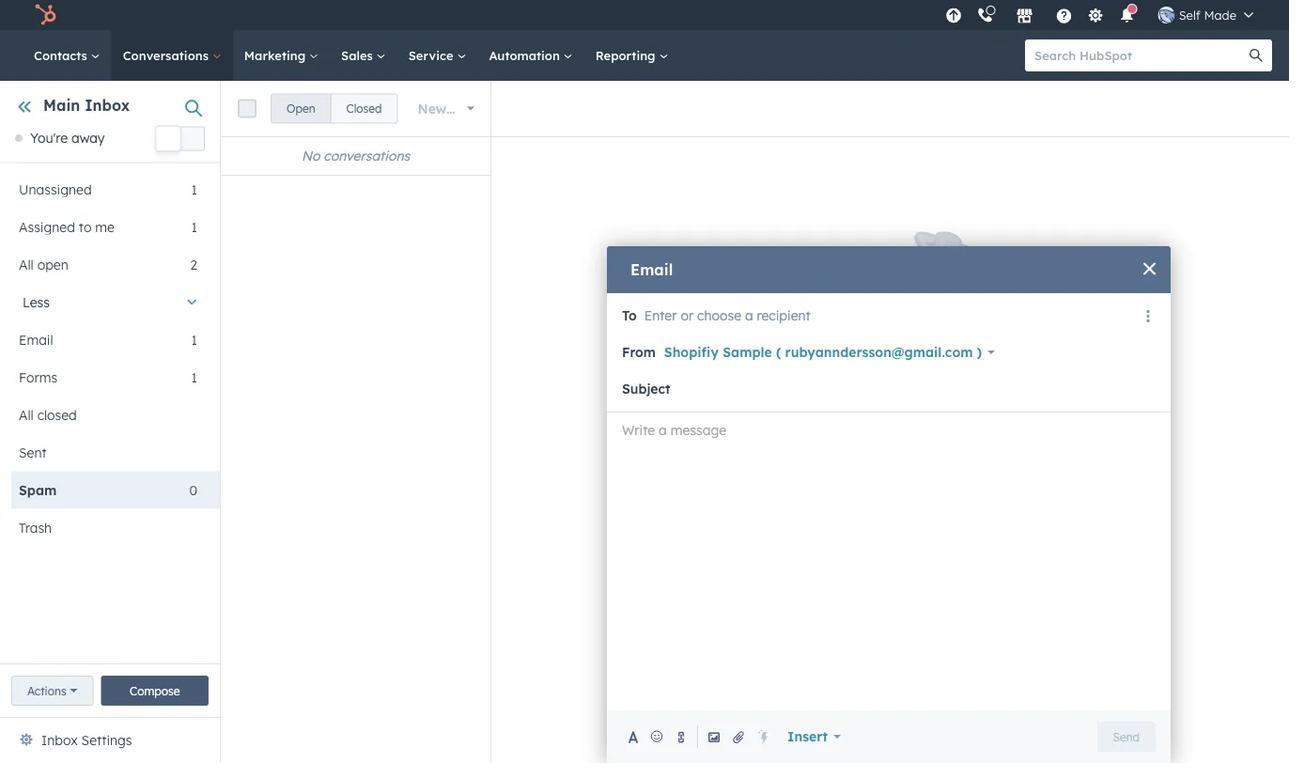 Task type: locate. For each thing, give the bounding box(es) containing it.
choose
[[697, 307, 742, 323]]

main
[[43, 96, 80, 115]]

inbox settings
[[41, 732, 132, 749]]

inbox
[[85, 96, 130, 115], [41, 732, 78, 749]]

compose
[[130, 684, 180, 698]]

or
[[681, 307, 694, 323]]

enter
[[645, 307, 677, 323]]

settings link
[[1084, 5, 1108, 25]]

self made menu
[[941, 0, 1267, 30]]

away
[[71, 130, 105, 146]]

email up enter
[[631, 260, 673, 279]]

less
[[23, 294, 50, 310]]

)
[[977, 344, 982, 360]]

hubspot image
[[34, 4, 56, 26]]

marketplaces image
[[1017, 8, 1034, 25]]

all
[[19, 256, 34, 272], [19, 406, 34, 423]]

unassigned
[[19, 181, 92, 197]]

all left open in the left top of the page
[[19, 256, 34, 272]]

rubyanndersson@gmail.com
[[785, 344, 973, 360]]

email down less
[[19, 331, 53, 348]]

open
[[37, 256, 68, 272]]

newest button
[[406, 90, 487, 127]]

you're
[[30, 130, 68, 146]]

all inside "button"
[[19, 406, 34, 423]]

0 horizontal spatial email
[[19, 331, 53, 348]]

group
[[271, 94, 398, 124]]

hubspot link
[[23, 4, 70, 26]]

0 horizontal spatial inbox
[[41, 732, 78, 749]]

subject
[[622, 381, 671, 397]]

inbox settings link
[[41, 729, 132, 752]]

sales link
[[330, 30, 397, 81]]

marketplaces button
[[1005, 0, 1045, 30]]

forms
[[19, 369, 58, 385]]

1 vertical spatial email
[[19, 331, 53, 348]]

service
[[409, 47, 457, 63]]

0 vertical spatial email
[[631, 260, 673, 279]]

0 vertical spatial all
[[19, 256, 34, 272]]

you're away
[[30, 130, 105, 146]]

to
[[79, 218, 92, 235]]

0 vertical spatial inbox
[[85, 96, 130, 115]]

all left closed
[[19, 406, 34, 423]]

1 vertical spatial all
[[19, 406, 34, 423]]

1
[[191, 181, 197, 197], [191, 218, 197, 235], [191, 331, 197, 348], [191, 369, 197, 385]]

2
[[190, 256, 197, 272]]

2 1 from the top
[[191, 218, 197, 235]]

notifications image
[[1119, 8, 1136, 25]]

reporting
[[596, 47, 659, 63]]

inbox up away
[[85, 96, 130, 115]]

1 all from the top
[[19, 256, 34, 272]]

send button
[[1097, 722, 1156, 752]]

sent button
[[11, 434, 197, 471]]

all closed
[[19, 406, 77, 423]]

group containing open
[[271, 94, 398, 124]]

Open button
[[271, 94, 331, 124]]

conversations
[[123, 47, 212, 63]]

1 1 from the top
[[191, 181, 197, 197]]

you're away image
[[15, 135, 23, 142]]

sales
[[341, 47, 377, 63]]

1 horizontal spatial inbox
[[85, 96, 130, 115]]

main content containing newest
[[221, 81, 1289, 763]]

main content
[[221, 81, 1289, 763]]

1 vertical spatial inbox
[[41, 732, 78, 749]]

email
[[631, 260, 673, 279], [19, 331, 53, 348]]

1 horizontal spatial email
[[631, 260, 673, 279]]

a
[[745, 307, 753, 323]]

trash button
[[11, 509, 197, 546]]

inbox left settings
[[41, 732, 78, 749]]

calling icon button
[[970, 3, 1002, 27]]

3 1 from the top
[[191, 331, 197, 348]]

marketing link
[[233, 30, 330, 81]]

trash
[[19, 519, 52, 536]]

4 1 from the top
[[191, 369, 197, 385]]

1 for unassigned
[[191, 181, 197, 197]]

all for all closed
[[19, 406, 34, 423]]

no conversations
[[302, 148, 410, 164]]

contacts link
[[23, 30, 112, 81]]

2 all from the top
[[19, 406, 34, 423]]



Task type: vqa. For each thing, say whether or not it's contained in the screenshot.
back
no



Task type: describe. For each thing, give the bounding box(es) containing it.
1 for email
[[191, 331, 197, 348]]

marketing
[[244, 47, 309, 63]]

self made
[[1179, 7, 1237, 23]]

settings
[[81, 732, 132, 749]]

assigned
[[19, 218, 75, 235]]

close image
[[1144, 263, 1156, 275]]

calling icon image
[[977, 7, 994, 24]]

sample
[[723, 344, 772, 360]]

group inside main content
[[271, 94, 398, 124]]

no
[[302, 148, 320, 164]]

0
[[189, 482, 197, 498]]

sent
[[19, 444, 47, 460]]

upgrade link
[[942, 5, 966, 25]]

compose button
[[101, 676, 209, 706]]

main inbox
[[43, 96, 130, 115]]

all closed button
[[11, 396, 197, 434]]

1 for assigned to me
[[191, 218, 197, 235]]

actions button
[[11, 676, 94, 706]]

all for all open
[[19, 256, 34, 272]]

help image
[[1056, 8, 1073, 25]]

shopifiy
[[664, 344, 719, 360]]

settings image
[[1088, 8, 1105, 25]]

search image
[[1250, 49, 1263, 62]]

send
[[1113, 730, 1140, 744]]

Search HubSpot search field
[[1025, 39, 1256, 71]]

Closed button
[[330, 94, 398, 124]]

(
[[776, 344, 781, 360]]

upgrade image
[[946, 8, 963, 25]]

spam
[[19, 482, 57, 498]]

automation link
[[478, 30, 584, 81]]

all open
[[19, 256, 68, 272]]

ruby anderson image
[[1159, 7, 1175, 23]]

automation
[[489, 47, 564, 63]]

1 for forms
[[191, 369, 197, 385]]

conversations
[[324, 148, 410, 164]]

help button
[[1049, 0, 1081, 30]]

notifications button
[[1112, 0, 1144, 30]]

self
[[1179, 7, 1201, 23]]

assigned to me
[[19, 218, 115, 235]]

closed
[[37, 406, 77, 423]]

recipient
[[757, 307, 811, 323]]

service link
[[397, 30, 478, 81]]

self made button
[[1147, 0, 1265, 30]]

shopifiy sample ( rubyanndersson@gmail.com )
[[664, 344, 982, 360]]

from
[[622, 344, 656, 360]]

me
[[95, 218, 115, 235]]

to enter or choose a recipient
[[622, 307, 811, 323]]

made
[[1204, 7, 1237, 23]]

open
[[287, 102, 315, 116]]

search button
[[1241, 39, 1273, 71]]

to
[[622, 307, 637, 323]]

actions
[[27, 684, 66, 698]]

newest
[[418, 100, 466, 117]]

insert
[[788, 728, 828, 745]]

conversations link
[[112, 30, 233, 81]]

insert button
[[775, 718, 853, 756]]

shopifiy sample ( rubyanndersson@gmail.com ) button
[[663, 334, 996, 371]]

closed
[[346, 102, 382, 116]]

contacts
[[34, 47, 91, 63]]

reporting link
[[584, 30, 680, 81]]



